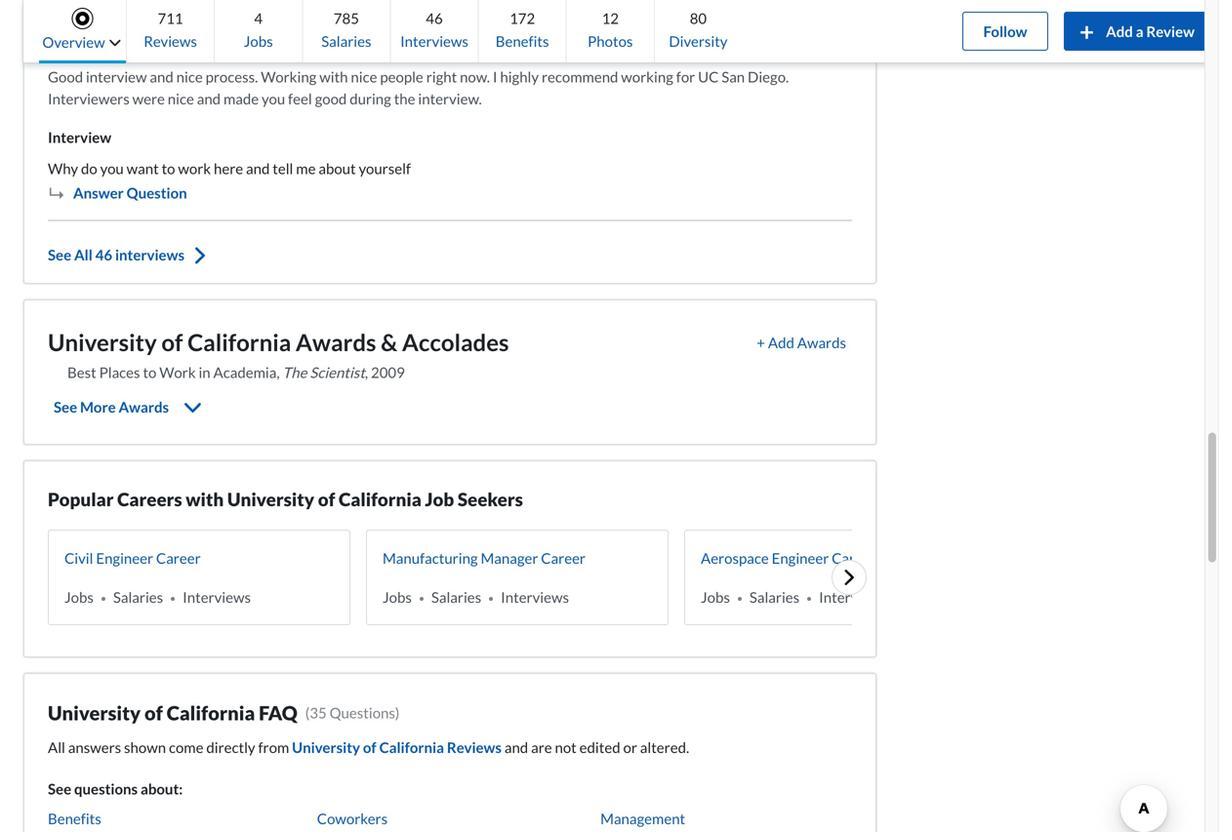 Task type: describe. For each thing, give the bounding box(es) containing it.
faq
[[259, 702, 297, 725]]

add a review link
[[1064, 12, 1210, 51]]

jobs down '4'
[[244, 32, 273, 50]]

you inside why do you want to work here and tell me about yourself answer question
[[100, 160, 124, 177]]

diego.
[[748, 68, 789, 85]]

interviews link for civil engineer career
[[183, 588, 251, 606]]

interview
[[86, 68, 147, 85]]

why
[[48, 160, 78, 177]]

here
[[214, 160, 243, 177]]

reviews for 711
[[144, 32, 197, 50]]

and up were
[[150, 68, 173, 85]]

and inside why do you want to work here and tell me about yourself answer question
[[246, 160, 270, 177]]

questions
[[329, 704, 395, 722]]

see for see all 46 interviews
[[48, 246, 71, 263]]

80
[[690, 9, 707, 27]]

questions
[[74, 780, 138, 798]]

interviews link for manufacturing manager career
[[501, 588, 569, 606]]

add a review
[[1106, 22, 1195, 40]]

12
[[602, 9, 619, 27]]

jobs link for aerospace
[[701, 588, 730, 606]]

interview.
[[418, 90, 482, 107]]

weeks.
[[273, 4, 317, 21]]

seekers
[[458, 488, 523, 510]]

see more awards button
[[48, 395, 210, 421]]

civil engineer career link
[[64, 549, 201, 567]]

come
[[169, 739, 203, 756]]

yourself
[[359, 160, 411, 177]]

made
[[223, 90, 259, 107]]

+ add awards
[[757, 334, 846, 352]]

work
[[159, 363, 196, 381]]

3
[[262, 4, 271, 21]]

california left job
[[339, 488, 421, 510]]

salaries for aerospace engineer career
[[750, 588, 800, 606]]

1 horizontal spatial reviews
[[447, 739, 502, 756]]

a
[[1136, 22, 1144, 40]]

careers
[[117, 488, 182, 510]]

4
[[254, 9, 263, 27]]

1 vertical spatial the
[[283, 363, 307, 381]]

want
[[127, 160, 159, 177]]

career for aerospace engineer career
[[832, 549, 876, 567]]

interviewed
[[327, 4, 404, 21]]

see all 46 interviews link
[[48, 228, 852, 283]]

altered.
[[640, 739, 689, 756]]

see more awards
[[54, 398, 169, 416]]

interview for interview
[[48, 128, 111, 146]]

salaries for manufacturing manager career
[[431, 588, 481, 606]]

popular careers with university of california job seekers
[[48, 488, 523, 510]]

accolades
[[402, 328, 509, 356]]

working
[[261, 68, 317, 85]]

1 vertical spatial to
[[143, 363, 157, 381]]

photos
[[588, 32, 633, 50]]

46 interviews
[[400, 9, 468, 50]]

university of california faq ( 35 questions )
[[48, 702, 400, 725]]

785
[[334, 9, 359, 27]]

35
[[310, 704, 327, 722]]

about
[[319, 160, 356, 177]]

711 reviews
[[144, 9, 197, 50]]

interviews for manufacturing manager career
[[501, 588, 569, 606]]

interview for interview good interview and nice process. working with nice people right now. i highly recommend working for uc san diego. interviewers were nice and made you feel good during the interview.
[[48, 42, 111, 59]]

academia
[[213, 363, 277, 381]]

shown
[[124, 739, 166, 756]]

0 horizontal spatial benefits
[[48, 810, 101, 828]]

were
[[132, 90, 165, 107]]

1 horizontal spatial add
[[1106, 22, 1133, 40]]

answer question link
[[48, 184, 187, 202]]

in
[[199, 363, 210, 381]]

management link
[[600, 810, 685, 828]]

next button image
[[838, 566, 860, 589]]

salaries for civil engineer career
[[113, 588, 163, 606]]

nice up "during"
[[351, 68, 377, 85]]

see all 46 interviews
[[48, 246, 184, 263]]

manufacturing
[[383, 549, 478, 567]]

best
[[67, 363, 96, 381]]

nice right were
[[168, 90, 194, 107]]

you inside interview good interview and nice process. working with nice people right now. i highly recommend working for uc san diego. interviewers were nice and made you feel good during the interview.
[[262, 90, 285, 107]]

uc
[[698, 68, 719, 85]]

career for manufacturing manager career
[[541, 549, 586, 567]]

do
[[81, 160, 97, 177]]

+
[[757, 334, 765, 352]]

interviews link for aerospace engineer career
[[819, 588, 887, 606]]

work
[[178, 160, 211, 177]]

popular
[[48, 488, 114, 510]]

process.
[[206, 68, 258, 85]]

coworkers
[[317, 810, 388, 828]]

interviews for civil engineer career
[[183, 588, 251, 606]]

711
[[158, 9, 183, 27]]

interview good interview and nice process. working with nice people right now. i highly recommend working for uc san diego. interviewers were nice and made you feel good during the interview.
[[48, 42, 789, 107]]

with inside interview good interview and nice process. working with nice people right now. i highly recommend working for uc san diego. interviewers were nice and made you feel good during the interview.
[[319, 68, 348, 85]]

awards for see more awards
[[119, 398, 169, 416]]

civil engineer career
[[64, 549, 201, 567]]

all answers shown come directly from university of california reviews and are not edited or altered.
[[48, 739, 689, 756]]

interviews
[[115, 246, 184, 263]]

salaries link for civil
[[113, 588, 163, 606]]

interviewers
[[48, 90, 130, 107]]

0 horizontal spatial with
[[186, 488, 224, 510]]

manufacturing manager career link
[[383, 549, 586, 567]]

the
[[394, 90, 415, 107]]

172 benefits
[[496, 9, 549, 50]]

0 vertical spatial benefits
[[496, 32, 549, 50]]

question
[[127, 184, 187, 202]]

now.
[[460, 68, 490, 85]]

46 inside '46 interviews'
[[426, 9, 443, 27]]

engineer for aerospace
[[772, 549, 829, 567]]

people
[[380, 68, 423, 85]]

and down 'process.'
[[197, 90, 221, 107]]

me
[[296, 160, 316, 177]]



Task type: locate. For each thing, give the bounding box(es) containing it.
university of california reviews link
[[292, 739, 502, 756]]

interview inside interview good interview and nice process. working with nice people right now. i highly recommend working for uc san diego. interviewers were nice and made you feel good during the interview.
[[48, 42, 111, 59]]

salaries link down manufacturing
[[431, 588, 481, 606]]

2,525
[[979, 4, 1007, 17]]

jobs link for civil
[[64, 588, 94, 606]]

reviews inside 2,525 reviews link
[[1009, 4, 1049, 17]]

, down 'university of california awards & accolades'
[[277, 363, 280, 381]]

1 horizontal spatial to
[[162, 160, 175, 177]]

2 horizontal spatial career
[[832, 549, 876, 567]]

,
[[277, 363, 280, 381], [365, 363, 368, 381]]

interviews link
[[183, 588, 251, 606], [501, 588, 569, 606], [819, 588, 887, 606]]

1 interviews link from the left
[[183, 588, 251, 606]]

answer
[[73, 184, 124, 202]]

2 interview from the top
[[48, 128, 111, 146]]

1 horizontal spatial the
[[283, 363, 307, 381]]

1 horizontal spatial i
[[320, 4, 324, 21]]

1 horizontal spatial career
[[541, 549, 586, 567]]

0 horizontal spatial you
[[100, 160, 124, 177]]

add
[[1106, 22, 1133, 40], [768, 334, 794, 352]]

salaries down the 785 on the left top of page
[[321, 32, 371, 50]]

interview up good
[[48, 42, 111, 59]]

coworkers link
[[317, 810, 388, 828]]

1 horizontal spatial all
[[74, 246, 92, 263]]

from
[[258, 739, 289, 756]]

awards up scientist
[[296, 328, 376, 356]]

1 vertical spatial interview
[[48, 128, 111, 146]]

follow
[[983, 22, 1027, 40]]

1 salaries link from the left
[[113, 588, 163, 606]]

see down answer question link
[[48, 246, 71, 263]]

1 horizontal spatial benefits
[[496, 32, 549, 50]]

to right want
[[162, 160, 175, 177]]

online.
[[105, 4, 148, 21]]

manufacturing manager career
[[383, 549, 586, 567]]

0 vertical spatial interview
[[48, 42, 111, 59]]

see for see questions about:
[[48, 780, 71, 798]]

0 horizontal spatial 46
[[95, 246, 112, 263]]

2 horizontal spatial interviews link
[[819, 588, 887, 606]]

all left answers
[[48, 739, 65, 756]]

california up best places to work in academia , the scientist , 2009
[[187, 328, 291, 356]]

1 vertical spatial see
[[54, 398, 77, 416]]

0 horizontal spatial all
[[48, 739, 65, 756]]

at
[[407, 4, 420, 21]]

1 vertical spatial add
[[768, 334, 794, 352]]

)
[[395, 704, 400, 722]]

2 engineer from the left
[[772, 549, 829, 567]]

salaries down manufacturing
[[431, 588, 481, 606]]

salaries link down the aerospace engineer career link at the bottom right of page
[[750, 588, 800, 606]]

3 career from the left
[[832, 549, 876, 567]]

0 horizontal spatial jobs link
[[64, 588, 94, 606]]

jobs down aerospace
[[701, 588, 730, 606]]

2009
[[371, 363, 405, 381]]

0 vertical spatial all
[[74, 246, 92, 263]]

jobs link down aerospace
[[701, 588, 730, 606]]

interviews down the aerospace engineer career link at the bottom right of page
[[819, 588, 887, 606]]

2 horizontal spatial reviews
[[1009, 4, 1049, 17]]

salaries link
[[113, 588, 163, 606], [431, 588, 481, 606], [750, 588, 800, 606]]

all
[[74, 246, 92, 263], [48, 739, 65, 756]]

2 horizontal spatial awards
[[797, 334, 846, 352]]

1 , from the left
[[277, 363, 280, 381]]

you left feel
[[262, 90, 285, 107]]

add left a on the right of page
[[1106, 22, 1133, 40]]

(san
[[574, 4, 602, 21]]

2 career from the left
[[541, 549, 586, 567]]

interview up do
[[48, 128, 111, 146]]

nice left 'process.'
[[176, 68, 203, 85]]

0 vertical spatial reviews
[[1009, 4, 1049, 17]]

california up directly
[[167, 702, 255, 725]]

reviews up the follow
[[1009, 4, 1049, 17]]

awards for + add awards
[[797, 334, 846, 352]]

0 horizontal spatial engineer
[[96, 549, 153, 567]]

feel
[[288, 90, 312, 107]]

3 jobs link from the left
[[701, 588, 730, 606]]

2 vertical spatial reviews
[[447, 739, 502, 756]]

jobs down manufacturing
[[383, 588, 412, 606]]

i applied online. the process took 3 weeks. i interviewed at university of california (san diego, ca)
[[48, 4, 673, 21]]

diversity
[[669, 32, 728, 50]]

reviews
[[1009, 4, 1049, 17], [144, 32, 197, 50], [447, 739, 502, 756]]

interviews down civil engineer career
[[183, 588, 251, 606]]

california down )
[[379, 739, 444, 756]]

1 engineer from the left
[[96, 549, 153, 567]]

nice
[[176, 68, 203, 85], [351, 68, 377, 85], [168, 90, 194, 107]]

2 , from the left
[[365, 363, 368, 381]]

interviews link down civil engineer career
[[183, 588, 251, 606]]

all down answer
[[74, 246, 92, 263]]

2 salaries link from the left
[[431, 588, 481, 606]]

took
[[230, 4, 259, 21]]

&
[[381, 328, 398, 356]]

you
[[262, 90, 285, 107], [100, 160, 124, 177]]

0 horizontal spatial add
[[768, 334, 794, 352]]

edited
[[579, 739, 620, 756]]

reviews left are
[[447, 739, 502, 756]]

i right now. at the top
[[493, 68, 497, 85]]

awards inside button
[[119, 398, 169, 416]]

1 horizontal spatial ,
[[365, 363, 368, 381]]

highly
[[500, 68, 539, 85]]

awards right +
[[797, 334, 846, 352]]

0 vertical spatial 46
[[426, 9, 443, 27]]

46 right at
[[426, 9, 443, 27]]

and left tell
[[246, 160, 270, 177]]

places
[[99, 363, 140, 381]]

interviews down at
[[400, 32, 468, 50]]

2 horizontal spatial jobs link
[[701, 588, 730, 606]]

awards
[[296, 328, 376, 356], [797, 334, 846, 352], [119, 398, 169, 416]]

diego,
[[605, 4, 646, 21]]

1 vertical spatial 46
[[95, 246, 112, 263]]

with right "careers"
[[186, 488, 224, 510]]

2 horizontal spatial i
[[493, 68, 497, 85]]

good
[[315, 90, 347, 107]]

jobs for civil engineer career
[[64, 588, 94, 606]]

1 vertical spatial reviews
[[144, 32, 197, 50]]

add right +
[[768, 334, 794, 352]]

university
[[423, 4, 489, 21], [48, 328, 157, 356], [227, 488, 314, 510], [48, 702, 141, 725], [292, 739, 360, 756]]

during
[[350, 90, 391, 107]]

overview
[[42, 33, 105, 51]]

applied
[[55, 4, 102, 21]]

salaries
[[321, 32, 371, 50], [113, 588, 163, 606], [431, 588, 481, 606], [750, 588, 800, 606]]

see up benefits link
[[48, 780, 71, 798]]

2 horizontal spatial salaries link
[[750, 588, 800, 606]]

salaries link for manufacturing
[[431, 588, 481, 606]]

for
[[676, 68, 695, 85]]

1 vertical spatial all
[[48, 739, 65, 756]]

the right the online.
[[150, 4, 175, 21]]

engineer for civil
[[96, 549, 153, 567]]

1 horizontal spatial 46
[[426, 9, 443, 27]]

benefits link
[[48, 810, 101, 828]]

, left 2009
[[365, 363, 368, 381]]

2 jobs link from the left
[[383, 588, 412, 606]]

why do you want to work here and tell me about yourself answer question
[[48, 160, 411, 202]]

785 salaries
[[321, 9, 371, 50]]

with up good
[[319, 68, 348, 85]]

jobs
[[244, 32, 273, 50], [64, 588, 94, 606], [383, 588, 412, 606], [701, 588, 730, 606]]

engineer right civil
[[96, 549, 153, 567]]

san
[[722, 68, 745, 85]]

1 interview from the top
[[48, 42, 111, 59]]

to inside why do you want to work here and tell me about yourself answer question
[[162, 160, 175, 177]]

1 jobs link from the left
[[64, 588, 94, 606]]

i left applied at top left
[[48, 4, 52, 21]]

0 vertical spatial you
[[262, 90, 285, 107]]

california left "(san"
[[508, 4, 571, 21]]

172
[[510, 9, 535, 27]]

you right do
[[100, 160, 124, 177]]

2,525 reviews
[[979, 4, 1049, 17]]

jobs down civil
[[64, 588, 94, 606]]

1 vertical spatial you
[[100, 160, 124, 177]]

interviews link down the aerospace engineer career link at the bottom right of page
[[819, 588, 887, 606]]

46 left interviews
[[95, 246, 112, 263]]

0 horizontal spatial to
[[143, 363, 157, 381]]

awards down places
[[119, 398, 169, 416]]

jobs for aerospace engineer career
[[701, 588, 730, 606]]

salaries down civil engineer career 'link'
[[113, 588, 163, 606]]

0 horizontal spatial the
[[150, 4, 175, 21]]

see left more
[[54, 398, 77, 416]]

reviews for 2,525
[[1009, 4, 1049, 17]]

1 vertical spatial benefits
[[48, 810, 101, 828]]

right
[[426, 68, 457, 85]]

jobs link down manufacturing
[[383, 588, 412, 606]]

tell
[[273, 160, 293, 177]]

benefits down questions at the bottom left of page
[[48, 810, 101, 828]]

3 salaries link from the left
[[750, 588, 800, 606]]

follow button
[[962, 12, 1048, 51]]

career
[[156, 549, 201, 567], [541, 549, 586, 567], [832, 549, 876, 567]]

i left the 785 on the left top of page
[[320, 4, 324, 21]]

interviews for aerospace engineer career
[[819, 588, 887, 606]]

jobs link for manufacturing
[[383, 588, 412, 606]]

0 vertical spatial add
[[1106, 22, 1133, 40]]

see inside button
[[54, 398, 77, 416]]

manager
[[481, 549, 538, 567]]

not
[[555, 739, 577, 756]]

university of california awards & accolades
[[48, 328, 509, 356]]

0 horizontal spatial awards
[[119, 398, 169, 416]]

46
[[426, 9, 443, 27], [95, 246, 112, 263]]

0 horizontal spatial interviews link
[[183, 588, 251, 606]]

or
[[623, 739, 637, 756]]

0 horizontal spatial career
[[156, 549, 201, 567]]

4 jobs
[[244, 9, 273, 50]]

1 horizontal spatial engineer
[[772, 549, 829, 567]]

jobs for manufacturing manager career
[[383, 588, 412, 606]]

2 interviews link from the left
[[501, 588, 569, 606]]

1 horizontal spatial salaries link
[[431, 588, 481, 606]]

0 horizontal spatial i
[[48, 4, 52, 21]]

i inside interview good interview and nice process. working with nice people right now. i highly recommend working for uc san diego. interviewers were nice and made you feel good during the interview.
[[493, 68, 497, 85]]

0 vertical spatial with
[[319, 68, 348, 85]]

1 career from the left
[[156, 549, 201, 567]]

1 horizontal spatial jobs link
[[383, 588, 412, 606]]

see for see more awards
[[54, 398, 77, 416]]

aerospace engineer career link
[[701, 549, 876, 567]]

0 vertical spatial see
[[48, 246, 71, 263]]

1 horizontal spatial with
[[319, 68, 348, 85]]

0 horizontal spatial reviews
[[144, 32, 197, 50]]

0 vertical spatial the
[[150, 4, 175, 21]]

engineer
[[96, 549, 153, 567], [772, 549, 829, 567]]

salaries link down civil engineer career 'link'
[[113, 588, 163, 606]]

and left are
[[504, 739, 528, 756]]

interviews link down "manager"
[[501, 588, 569, 606]]

1 vertical spatial with
[[186, 488, 224, 510]]

civil
[[64, 549, 93, 567]]

job
[[425, 488, 454, 510]]

1 horizontal spatial you
[[262, 90, 285, 107]]

with
[[319, 68, 348, 85], [186, 488, 224, 510]]

2,525 reviews link
[[979, 1, 1049, 20]]

3 interviews link from the left
[[819, 588, 887, 606]]

0 horizontal spatial salaries link
[[113, 588, 163, 606]]

to left 'work'
[[143, 363, 157, 381]]

jobs link down civil
[[64, 588, 94, 606]]

salaries down the aerospace engineer career link at the bottom right of page
[[750, 588, 800, 606]]

best places to work in academia , the scientist , 2009
[[67, 363, 405, 381]]

uc irvine logo image
[[914, 0, 962, 10]]

engineer left next button image
[[772, 549, 829, 567]]

reviews down 711
[[144, 32, 197, 50]]

benefits down 172
[[496, 32, 549, 50]]

0 vertical spatial to
[[162, 160, 175, 177]]

salaries link for aerospace
[[750, 588, 800, 606]]

career for civil engineer career
[[156, 549, 201, 567]]

of
[[492, 4, 505, 21], [161, 328, 183, 356], [318, 488, 335, 510], [144, 702, 163, 725], [363, 739, 376, 756]]

more
[[80, 398, 116, 416]]

0 horizontal spatial ,
[[277, 363, 280, 381]]

1 horizontal spatial awards
[[296, 328, 376, 356]]

jobs link
[[64, 588, 94, 606], [383, 588, 412, 606], [701, 588, 730, 606]]

1 horizontal spatial interviews link
[[501, 588, 569, 606]]

and
[[150, 68, 173, 85], [197, 90, 221, 107], [246, 160, 270, 177], [504, 739, 528, 756]]

about:
[[141, 780, 183, 798]]

the down 'university of california awards & accolades'
[[283, 363, 307, 381]]

management
[[600, 810, 685, 828]]

2 vertical spatial see
[[48, 780, 71, 798]]

(
[[305, 704, 310, 722]]

process
[[178, 4, 227, 21]]

working
[[621, 68, 673, 85]]

directly
[[206, 739, 255, 756]]

interviews down "manager"
[[501, 588, 569, 606]]



Task type: vqa. For each thing, say whether or not it's contained in the screenshot.
and inside Why Do You Want To Work Here And Tell Me About Yourself Answer Question
yes



